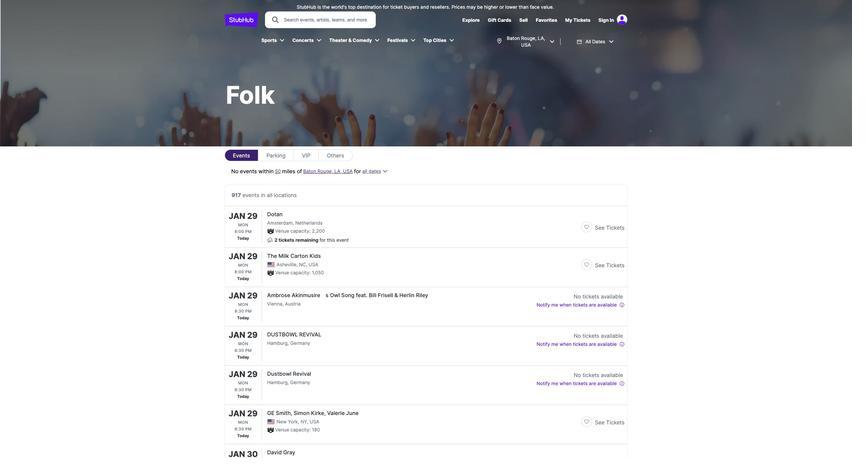 Task type: locate. For each thing, give the bounding box(es) containing it.
3 8:30 from the top
[[235, 387, 244, 392]]

me
[[552, 302, 559, 308], [552, 341, 559, 347], [552, 381, 559, 386]]

5 mon from the top
[[238, 381, 248, 386]]

all right in
[[267, 192, 273, 199]]

2 vertical spatial notify me when tickets are available
[[537, 381, 617, 386]]

of
[[297, 168, 302, 175]]

1 mon from the top
[[238, 222, 248, 227]]

1 vertical spatial germany
[[290, 380, 310, 385]]

no for ambrose akinmusires owl song feat. bill frisell & herlin riley
[[574, 293, 581, 300]]

dustbowl revival hamburg, germany
[[267, 371, 311, 385]]

29 left dotan
[[247, 211, 258, 221]]

0 vertical spatial 8:00
[[235, 229, 244, 234]]

2 notify me when tickets are available button from the top
[[537, 340, 625, 348]]

smith,
[[276, 410, 292, 417]]

events down events
[[240, 168, 257, 175]]

1 horizontal spatial la,
[[538, 35, 546, 41]]

usa up 180
[[310, 419, 319, 425]]

events for within
[[240, 168, 257, 175]]

8:00 for the milk carton kids
[[235, 269, 244, 275]]

2 vertical spatial venue
[[275, 427, 289, 433]]

& right theater at the left top
[[349, 37, 352, 43]]

1 vertical spatial tooltip image
[[619, 342, 625, 347]]

2 are from the top
[[589, 341, 596, 347]]

2 today from the top
[[237, 276, 249, 281]]

baton rouge, la, usa button down "others"
[[303, 168, 353, 175]]

2 see from the top
[[595, 262, 605, 269]]

the
[[323, 4, 330, 10]]

3 venue from the top
[[275, 427, 289, 433]]

amsterdam,
[[267, 220, 294, 226]]

8:30 for dustbowl
[[235, 348, 244, 353]]

1 when from the top
[[560, 302, 572, 308]]

4 today from the top
[[237, 355, 249, 360]]

0 vertical spatial no tickets available
[[574, 293, 623, 300]]

29 for ge smith, simon kirke, valerie june
[[247, 409, 258, 419]]

capacity:
[[291, 228, 311, 234], [291, 270, 311, 276], [291, 427, 311, 433]]

3 are from the top
[[589, 381, 596, 386]]

hamburg, inside "dustbowl revival hamburg, germany"
[[267, 380, 289, 385]]

1 8:00 from the top
[[235, 229, 244, 234]]

2 see tickets from the top
[[595, 262, 625, 269]]

when
[[560, 302, 572, 308], [560, 341, 572, 347], [560, 381, 572, 386]]

3 today from the top
[[237, 316, 249, 321]]

0 vertical spatial see
[[595, 224, 605, 231]]

when for dustbowl revival
[[560, 381, 572, 386]]

1 horizontal spatial all
[[363, 168, 367, 174]]

3 notify from the top
[[537, 381, 550, 386]]

than
[[519, 4, 529, 10]]

1 see tickets from the top
[[595, 224, 625, 231]]

my tickets link
[[566, 17, 591, 23]]

1 vertical spatial are
[[589, 341, 596, 347]]

2 vertical spatial see
[[595, 419, 605, 426]]

usa
[[521, 42, 531, 48], [343, 168, 353, 174], [309, 262, 318, 267], [310, 419, 319, 425]]

today for dustbowl revival
[[237, 394, 249, 399]]

0 vertical spatial all
[[363, 168, 367, 174]]

today for dustbowl revival
[[237, 355, 249, 360]]

1 germany from the top
[[290, 340, 310, 346]]

all left dates
[[363, 168, 367, 174]]

0 vertical spatial events
[[240, 168, 257, 175]]

pm for dotan
[[245, 229, 252, 234]]

venue capacity: 1,050
[[275, 270, 324, 276]]

venue down asheville, in the bottom of the page
[[275, 270, 289, 276]]

8:00
[[235, 229, 244, 234], [235, 269, 244, 275]]

6 mon from the top
[[238, 420, 248, 425]]

austria
[[285, 301, 301, 307]]

0 vertical spatial me
[[552, 302, 559, 308]]

mon for the milk carton kids
[[238, 263, 248, 268]]

0 vertical spatial venue
[[275, 228, 289, 234]]

favorites link
[[536, 17, 557, 23]]

0 vertical spatial when
[[560, 302, 572, 308]]

ambrose
[[267, 292, 290, 299]]

0 horizontal spatial baton
[[303, 168, 316, 174]]

rouge, down the others button
[[318, 168, 333, 174]]

2 capacity: from the top
[[291, 270, 311, 276]]

6 jan from the top
[[229, 409, 245, 419]]

3 see from the top
[[595, 419, 605, 426]]

higher
[[484, 4, 498, 10]]

1 vertical spatial baton
[[303, 168, 316, 174]]

hamburg, down dustbowl
[[267, 340, 289, 346]]

3 pm from the top
[[245, 309, 252, 314]]

venue down new
[[275, 427, 289, 433]]

0 vertical spatial see tickets
[[595, 224, 625, 231]]

baton rouge, la, usa
[[507, 35, 546, 48]]

4 jan 29 mon 8:30 pm today from the top
[[229, 409, 258, 439]]

2 tooltip image from the top
[[619, 342, 625, 347]]

baton rouge, la, usa button down sell link
[[493, 31, 558, 52]]

0 vertical spatial capacity:
[[291, 228, 311, 234]]

notify
[[537, 302, 550, 308], [537, 341, 550, 347], [537, 381, 550, 386]]

2 8:30 from the top
[[235, 348, 244, 353]]

all
[[363, 168, 367, 174], [267, 192, 273, 199]]

us national flag image for ge
[[267, 419, 275, 425]]

2 jan 29 mon 8:30 pm today from the top
[[229, 330, 258, 360]]

3 when from the top
[[560, 381, 572, 386]]

1 jan 29 mon 8:00 pm today from the top
[[229, 211, 258, 241]]

6 today from the top
[[237, 433, 249, 439]]

2 vertical spatial no tickets available
[[574, 372, 623, 379]]

germany inside dustbowl revival hamburg, germany
[[290, 340, 310, 346]]

tickets for ge smith, simon kirke, valerie june
[[606, 419, 625, 426]]

1 vertical spatial notify me when tickets are available button
[[537, 340, 625, 348]]

explore link
[[463, 17, 480, 23]]

cities
[[433, 37, 447, 43]]

1 jan from the top
[[229, 211, 245, 221]]

5 29 from the top
[[247, 370, 258, 379]]

2 when from the top
[[560, 341, 572, 347]]

rouge, down sell link
[[521, 35, 537, 41]]

theater & comedy
[[329, 37, 372, 43]]

3 no tickets available from the top
[[574, 372, 623, 379]]

dustbowl
[[267, 371, 292, 377]]

5 jan from the top
[[229, 370, 245, 379]]

venue
[[275, 228, 289, 234], [275, 270, 289, 276], [275, 427, 289, 433]]

1 vertical spatial events
[[243, 192, 260, 199]]

1 us national flag image from the top
[[267, 262, 275, 267]]

capacity: up the remaining
[[291, 228, 311, 234]]

3 me from the top
[[552, 381, 559, 386]]

2 tickets remaining for this event
[[275, 237, 349, 243]]

are for dustbowl revival
[[589, 341, 596, 347]]

1 vertical spatial me
[[552, 341, 559, 347]]

1 vertical spatial us national flag image
[[267, 419, 275, 425]]

notify for ambrose akinmusires owl song feat. bill frisell & herlin riley
[[537, 302, 550, 308]]

1 vertical spatial see
[[595, 262, 605, 269]]

0 vertical spatial for
[[383, 4, 389, 10]]

0 horizontal spatial &
[[349, 37, 352, 43]]

germany inside "dustbowl revival hamburg, germany"
[[290, 380, 310, 385]]

0 vertical spatial notify me when tickets are available
[[537, 302, 617, 308]]

3 see tickets from the top
[[595, 419, 625, 426]]

pm for dustbowl revival
[[245, 387, 252, 392]]

1 capacity: from the top
[[291, 228, 311, 234]]

1 no tickets available from the top
[[574, 293, 623, 300]]

notify for dustbowl revival
[[537, 341, 550, 347]]

germany for revival
[[290, 340, 310, 346]]

tooltip image for dustbowl revival
[[619, 342, 625, 347]]

& left the herlin
[[395, 292, 398, 299]]

jan 29 mon 8:30 pm today for ambrose
[[229, 291, 258, 321]]

2 us national flag image from the top
[[267, 419, 275, 425]]

1 vertical spatial baton rouge, la, usa button
[[303, 168, 353, 175]]

baton inside no events within 50 miles of baton rouge, la, usa
[[303, 168, 316, 174]]

3 notify me when tickets are available from the top
[[537, 381, 617, 386]]

29
[[247, 211, 258, 221], [247, 252, 258, 261], [247, 291, 258, 301], [247, 330, 258, 340], [247, 370, 258, 379], [247, 409, 258, 419]]

29 left dustbowl
[[247, 330, 258, 340]]

usa down sell link
[[521, 42, 531, 48]]

jan 29 mon 8:00 pm today for dotan
[[229, 211, 258, 241]]

la, down favorites link
[[538, 35, 546, 41]]

notify me when tickets are available for dustbowl revival
[[537, 381, 617, 386]]

1 vertical spatial rouge,
[[318, 168, 333, 174]]

29 left the
[[247, 252, 258, 261]]

kirke,
[[311, 410, 326, 417]]

29 for dustbowl revival
[[247, 330, 258, 340]]

2 vertical spatial notify me when tickets are available button
[[537, 379, 625, 387]]

0 vertical spatial are
[[589, 302, 596, 308]]

may
[[467, 4, 476, 10]]

2 germany from the top
[[290, 380, 310, 385]]

notify me when tickets are available for ambrose akinmusires owl song feat. bill frisell & herlin riley
[[537, 302, 617, 308]]

david
[[267, 449, 282, 456]]

no tickets available for dustbowl revival
[[574, 333, 623, 339]]

tooltip image
[[619, 302, 625, 308], [619, 342, 625, 347], [619, 381, 625, 386]]

mon for dustbowl revival
[[238, 381, 248, 386]]

1 hamburg, from the top
[[267, 340, 289, 346]]

2 venue from the top
[[275, 270, 289, 276]]

see tickets for ge smith, simon kirke, valerie june
[[595, 419, 625, 426]]

germany for revival
[[290, 380, 310, 385]]

0 vertical spatial la,
[[538, 35, 546, 41]]

0 horizontal spatial all
[[267, 192, 273, 199]]

29 left the dustbowl
[[247, 370, 258, 379]]

la,
[[538, 35, 546, 41], [335, 168, 342, 174]]

3 jan from the top
[[229, 291, 245, 301]]

la, down "others"
[[335, 168, 342, 174]]

1 29 from the top
[[247, 211, 258, 221]]

1 venue from the top
[[275, 228, 289, 234]]

0 vertical spatial jan 29 mon 8:00 pm today
[[229, 211, 258, 241]]

no
[[231, 168, 239, 175], [574, 293, 581, 300], [574, 333, 581, 339], [574, 372, 581, 379]]

tickets
[[279, 237, 295, 243], [583, 293, 600, 300], [573, 302, 588, 308], [583, 333, 600, 339], [573, 341, 588, 347], [583, 372, 600, 379], [573, 381, 588, 386]]

3 29 from the top
[[247, 291, 258, 301]]

1 8:30 from the top
[[235, 309, 244, 314]]

0 horizontal spatial for
[[320, 237, 326, 243]]

stubhub is the world's top destination for ticket buyers and resellers. prices may be higher or lower than face value.
[[297, 4, 554, 10]]

1 vertical spatial when
[[560, 341, 572, 347]]

jan for dustbowl revival
[[229, 330, 245, 340]]

no for dustbowl revival
[[574, 333, 581, 339]]

2 me from the top
[[552, 341, 559, 347]]

theater & comedy link
[[326, 33, 375, 48]]

4 jan from the top
[[229, 330, 245, 340]]

1 vertical spatial venue
[[275, 270, 289, 276]]

baton right of
[[303, 168, 316, 174]]

notify for dustbowl revival
[[537, 381, 550, 386]]

revival
[[293, 371, 311, 377]]

notify me when tickets are available button
[[537, 301, 625, 309], [537, 340, 625, 348], [537, 379, 625, 387]]

jan 29 mon 8:00 pm today down 917
[[229, 211, 258, 241]]

usa left the for all dates
[[343, 168, 353, 174]]

1 vertical spatial for
[[354, 168, 361, 175]]

us national flag image for the
[[267, 262, 275, 267]]

no tickets available
[[574, 293, 623, 300], [574, 333, 623, 339], [574, 372, 623, 379]]

for left this at left bottom
[[320, 237, 326, 243]]

1 vertical spatial notify me when tickets are available
[[537, 341, 617, 347]]

dustbowl revival hamburg, germany
[[267, 331, 322, 346]]

2 notify me when tickets are available from the top
[[537, 341, 617, 347]]

1 vertical spatial see tickets
[[595, 262, 625, 269]]

1 me from the top
[[552, 302, 559, 308]]

8:30
[[235, 309, 244, 314], [235, 348, 244, 353], [235, 387, 244, 392], [235, 427, 244, 432]]

for left 'ticket'
[[383, 4, 389, 10]]

for left dates
[[354, 168, 361, 175]]

50 button
[[274, 167, 282, 176]]

usa down kids
[[309, 262, 318, 267]]

1 vertical spatial jan 29 mon 8:00 pm today
[[229, 252, 258, 281]]

tickets
[[574, 17, 591, 23], [606, 224, 625, 231], [606, 262, 625, 269], [606, 419, 625, 426]]

see tickets
[[595, 224, 625, 231], [595, 262, 625, 269], [595, 419, 625, 426]]

venue down amsterdam,
[[275, 228, 289, 234]]

1 pm from the top
[[245, 229, 252, 234]]

kids
[[310, 253, 321, 259]]

sell link
[[520, 17, 528, 23]]

1 vertical spatial 8:00
[[235, 269, 244, 275]]

ge
[[267, 410, 275, 417]]

1 vertical spatial la,
[[335, 168, 342, 174]]

2 vertical spatial tooltip image
[[619, 381, 625, 386]]

& inside ambrose akinmusires owl song feat. bill frisell & herlin riley vienna, austria
[[395, 292, 398, 299]]

2 vertical spatial capacity:
[[291, 427, 311, 433]]

0 horizontal spatial rouge,
[[318, 168, 333, 174]]

3 mon from the top
[[238, 302, 248, 307]]

jan 29 mon 8:00 pm today left the
[[229, 252, 258, 281]]

1 today from the top
[[237, 236, 249, 241]]

us national flag image down the
[[267, 262, 275, 267]]

venue for dotan
[[275, 228, 289, 234]]

2 vertical spatial notify
[[537, 381, 550, 386]]

us national flag image down ge
[[267, 419, 275, 425]]

1,050
[[312, 270, 324, 276]]

all inside the for all dates
[[363, 168, 367, 174]]

2 mon from the top
[[238, 263, 248, 268]]

8:30 for ambrose
[[235, 309, 244, 314]]

29 left ge
[[247, 409, 258, 419]]

capacity: down nc,
[[291, 270, 311, 276]]

remaining
[[296, 237, 319, 243]]

hamburg, down the dustbowl
[[267, 380, 289, 385]]

capacity: for the milk carton kids
[[291, 270, 311, 276]]

1 notify from the top
[[537, 302, 550, 308]]

the milk carton kids
[[267, 253, 321, 259]]

1 vertical spatial no tickets available
[[574, 333, 623, 339]]

6 pm from the top
[[245, 427, 252, 432]]

3 capacity: from the top
[[291, 427, 311, 433]]

tooltip image for dustbowl revival
[[619, 381, 625, 386]]

180
[[312, 427, 320, 433]]

0 vertical spatial tooltip image
[[619, 302, 625, 308]]

1 notify me when tickets are available from the top
[[537, 302, 617, 308]]

2 vertical spatial when
[[560, 381, 572, 386]]

see tickets for the milk carton kids
[[595, 262, 625, 269]]

2 29 from the top
[[247, 252, 258, 261]]

for all dates
[[354, 168, 381, 175]]

1 vertical spatial all
[[267, 192, 273, 199]]

5 pm from the top
[[245, 387, 252, 392]]

us national flag image
[[267, 262, 275, 267], [267, 419, 275, 425]]

0 vertical spatial germany
[[290, 340, 310, 346]]

rouge,
[[521, 35, 537, 41], [318, 168, 333, 174]]

the
[[267, 253, 277, 259]]

917 events in all locations
[[232, 192, 297, 199]]

2 8:00 from the top
[[235, 269, 244, 275]]

mon
[[238, 222, 248, 227], [238, 263, 248, 268], [238, 302, 248, 307], [238, 341, 248, 346], [238, 381, 248, 386], [238, 420, 248, 425]]

baton down cards at the right
[[507, 35, 520, 41]]

germany
[[290, 340, 310, 346], [290, 380, 310, 385]]

capacity: down new york, ny, usa
[[291, 427, 311, 433]]

notify me when tickets are available for dustbowl revival
[[537, 341, 617, 347]]

today for dotan
[[237, 236, 249, 241]]

jan for dotan
[[229, 211, 245, 221]]

29 left "ambrose"
[[247, 291, 258, 301]]

0 vertical spatial &
[[349, 37, 352, 43]]

today for the milk carton kids
[[237, 276, 249, 281]]

2
[[275, 237, 278, 243]]

1 tooltip image from the top
[[619, 302, 625, 308]]

4 mon from the top
[[238, 341, 248, 346]]

mon for dustbowl revival
[[238, 341, 248, 346]]

0 vertical spatial hamburg,
[[267, 340, 289, 346]]

my
[[566, 17, 573, 23]]

2 pm from the top
[[245, 269, 252, 275]]

1 vertical spatial capacity:
[[291, 270, 311, 276]]

4 pm from the top
[[245, 348, 252, 353]]

0 vertical spatial us national flag image
[[267, 262, 275, 267]]

and
[[421, 4, 429, 10]]

4 29 from the top
[[247, 330, 258, 340]]

today for ambrose akinmusires owl song feat. bill frisell & herlin riley
[[237, 316, 249, 321]]

events for in
[[243, 192, 260, 199]]

1 vertical spatial notify
[[537, 341, 550, 347]]

milk
[[279, 253, 289, 259]]

festivals link
[[384, 33, 411, 48]]

venue for the milk carton kids
[[275, 270, 289, 276]]

see
[[595, 224, 605, 231], [595, 262, 605, 269], [595, 419, 605, 426]]

folk
[[226, 80, 275, 109]]

events
[[240, 168, 257, 175], [243, 192, 260, 199]]

2 jan 29 mon 8:00 pm today from the top
[[229, 252, 258, 281]]

1 horizontal spatial baton
[[507, 35, 520, 41]]

2 no tickets available from the top
[[574, 333, 623, 339]]

hamburg, for dustbowl revival
[[267, 340, 289, 346]]

6 29 from the top
[[247, 409, 258, 419]]

2 vertical spatial me
[[552, 381, 559, 386]]

explore
[[463, 17, 480, 23]]

1 vertical spatial &
[[395, 292, 398, 299]]

when for dustbowl revival
[[560, 341, 572, 347]]

la, inside baton rouge, la, usa
[[538, 35, 546, 41]]

1 vertical spatial hamburg,
[[267, 380, 289, 385]]

2 hamburg, from the top
[[267, 380, 289, 385]]

1 are from the top
[[589, 302, 596, 308]]

3 jan 29 mon 8:30 pm today from the top
[[229, 370, 258, 399]]

3 notify me when tickets are available button from the top
[[537, 379, 625, 387]]

1 horizontal spatial rouge,
[[521, 35, 537, 41]]

5 today from the top
[[237, 394, 249, 399]]

venue for ge smith, simon kirke, valerie june
[[275, 427, 289, 433]]

2 jan from the top
[[229, 252, 245, 261]]

1 horizontal spatial &
[[395, 292, 398, 299]]

3 tooltip image from the top
[[619, 381, 625, 386]]

no for dustbowl revival
[[574, 372, 581, 379]]

gift cards
[[488, 17, 512, 23]]

0 vertical spatial rouge,
[[521, 35, 537, 41]]

festivals
[[388, 37, 408, 43]]

0 horizontal spatial la,
[[335, 168, 342, 174]]

be
[[477, 4, 483, 10]]

2 vertical spatial see tickets
[[595, 419, 625, 426]]

hamburg, inside dustbowl revival hamburg, germany
[[267, 340, 289, 346]]

2 notify from the top
[[537, 341, 550, 347]]

1 notify me when tickets are available button from the top
[[537, 301, 625, 309]]

2 vertical spatial are
[[589, 381, 596, 386]]

venue capacity: 180
[[275, 427, 320, 433]]

0 vertical spatial notify
[[537, 302, 550, 308]]

0 vertical spatial baton
[[507, 35, 520, 41]]

vip
[[302, 152, 311, 159]]

1 jan 29 mon 8:30 pm today from the top
[[229, 291, 258, 321]]

0 vertical spatial baton rouge, la, usa button
[[493, 31, 558, 52]]

hamburg,
[[267, 340, 289, 346], [267, 380, 289, 385]]

0 vertical spatial notify me when tickets are available button
[[537, 301, 625, 309]]

events left in
[[243, 192, 260, 199]]

jan for ge smith, simon kirke, valerie june
[[229, 409, 245, 419]]



Task type: describe. For each thing, give the bounding box(es) containing it.
parking button
[[258, 150, 294, 161]]

favorites
[[536, 17, 557, 23]]

hamburg, for dustbowl revival
[[267, 380, 289, 385]]

nc,
[[299, 262, 307, 267]]

comedy
[[353, 37, 372, 43]]

0 horizontal spatial baton rouge, la, usa button
[[303, 168, 353, 175]]

capacity: for ge smith, simon kirke, valerie june
[[291, 427, 311, 433]]

29 for dotan
[[247, 211, 258, 221]]

sign in
[[599, 17, 614, 23]]

resellers.
[[430, 4, 450, 10]]

concerts
[[292, 37, 314, 43]]

top
[[348, 4, 356, 10]]

me for ambrose akinmusires owl song feat. bill frisell & herlin riley
[[552, 302, 559, 308]]

pm for dustbowl revival
[[245, 348, 252, 353]]

all
[[586, 39, 591, 44]]

within
[[259, 168, 274, 175]]

sports
[[262, 37, 277, 43]]

baton inside baton rouge, la, usa
[[507, 35, 520, 41]]

pm for the milk carton kids
[[245, 269, 252, 275]]

ge smith, simon kirke, valerie june
[[267, 410, 359, 417]]

akinmusires
[[292, 292, 329, 299]]

miles
[[282, 168, 295, 175]]

theater
[[329, 37, 348, 43]]

notify me when tickets are available button for dustbowl revival
[[537, 379, 625, 387]]

no events within 50 miles of baton rouge, la, usa
[[231, 168, 353, 175]]

frisell
[[378, 292, 393, 299]]

david gray link
[[225, 445, 628, 458]]

gift cards link
[[488, 17, 512, 23]]

others
[[327, 152, 344, 159]]

jan for ambrose akinmusires owl song feat. bill frisell & herlin riley
[[229, 291, 245, 301]]

mon for ge smith, simon kirke, valerie june
[[238, 420, 248, 425]]

concerts link
[[289, 33, 317, 48]]

usa inside baton rouge, la, usa
[[521, 42, 531, 48]]

ny,
[[301, 419, 308, 425]]

events button
[[225, 150, 258, 161]]

917
[[232, 192, 241, 199]]

tickets for dotan
[[606, 224, 625, 231]]

me for dustbowl revival
[[552, 341, 559, 347]]

4 8:30 from the top
[[235, 427, 244, 432]]

venue capacity: 2,200
[[275, 228, 325, 234]]

capacity: for dotan
[[291, 228, 311, 234]]

sign in link
[[599, 17, 614, 23]]

usa inside no events within 50 miles of baton rouge, la, usa
[[343, 168, 353, 174]]

carton
[[291, 253, 308, 259]]

asheville,
[[277, 262, 298, 267]]

herlin
[[400, 292, 415, 299]]

gift
[[488, 17, 497, 23]]

buyers
[[404, 4, 419, 10]]

dustbowl
[[267, 331, 298, 338]]

riley
[[416, 292, 428, 299]]

cards
[[498, 17, 512, 23]]

rouge, inside baton rouge, la, usa
[[521, 35, 537, 41]]

no tickets available for ambrose akinmusires owl song feat. bill frisell & herlin riley
[[574, 293, 623, 300]]

when for ambrose akinmusires owl song feat. bill frisell & herlin riley
[[560, 302, 572, 308]]

jan 29 mon 8:00 pm today for the milk carton kids
[[229, 252, 258, 281]]

locations
[[274, 192, 297, 199]]

is
[[318, 4, 321, 10]]

mon for ambrose akinmusires owl song feat. bill frisell & herlin riley
[[238, 302, 248, 307]]

sign
[[599, 17, 609, 23]]

jan 29 mon 8:30 pm today for dustbowl
[[229, 330, 258, 360]]

dotan amsterdam, netherlands
[[267, 211, 323, 226]]

in
[[261, 192, 265, 199]]

jan for dustbowl revival
[[229, 370, 245, 379]]

world's
[[331, 4, 347, 10]]

my tickets
[[566, 17, 591, 23]]

8:30 for dustbowl
[[235, 387, 244, 392]]

see for the milk carton kids
[[595, 262, 605, 269]]

event
[[337, 237, 349, 243]]

jan for the milk carton kids
[[229, 252, 245, 261]]

valerie
[[327, 410, 345, 417]]

this
[[327, 237, 335, 243]]

29 for ambrose akinmusires owl song feat. bill frisell & herlin riley
[[247, 291, 258, 301]]

dotan
[[267, 211, 283, 218]]

dates
[[593, 39, 606, 44]]

sports link
[[258, 33, 280, 48]]

2 vertical spatial for
[[320, 237, 326, 243]]

pm for ambrose akinmusires owl song feat. bill frisell & herlin riley
[[245, 309, 252, 314]]

all dates
[[586, 39, 606, 44]]

pm for ge smith, simon kirke, valerie june
[[245, 427, 252, 432]]

29 for the milk carton kids
[[247, 252, 258, 261]]

new
[[277, 419, 287, 425]]

asheville, nc, usa
[[277, 262, 318, 267]]

face
[[530, 4, 540, 10]]

sell
[[520, 17, 528, 23]]

1 horizontal spatial baton rouge, la, usa button
[[493, 31, 558, 52]]

june
[[346, 410, 359, 417]]

rouge, inside no events within 50 miles of baton rouge, la, usa
[[318, 168, 333, 174]]

50
[[275, 168, 281, 174]]

feat.
[[356, 292, 368, 299]]

bill
[[369, 292, 377, 299]]

simon
[[294, 410, 310, 417]]

no tickets available for dustbowl revival
[[574, 372, 623, 379]]

me for dustbowl revival
[[552, 381, 559, 386]]

are for dustbowl revival
[[589, 381, 596, 386]]

tooltip image for ambrose akinmusires owl song feat. bill frisell & herlin riley
[[619, 302, 625, 308]]

Search events, artists, teams, and more field
[[283, 16, 369, 24]]

in
[[610, 17, 614, 23]]

2 horizontal spatial for
[[383, 4, 389, 10]]

today for ge smith, simon kirke, valerie june
[[237, 433, 249, 439]]

la, inside no events within 50 miles of baton rouge, la, usa
[[335, 168, 342, 174]]

29 for dustbowl revival
[[247, 370, 258, 379]]

value.
[[541, 4, 554, 10]]

top
[[424, 37, 432, 43]]

netherlands
[[295, 220, 323, 226]]

tickets for the milk carton kids
[[606, 262, 625, 269]]

top cities
[[424, 37, 447, 43]]

see for ge smith, simon kirke, valerie june
[[595, 419, 605, 426]]

8:00 for dotan
[[235, 229, 244, 234]]

1 horizontal spatial for
[[354, 168, 361, 175]]

mon for dotan
[[238, 222, 248, 227]]

ticket
[[391, 4, 403, 10]]

parking
[[267, 152, 286, 159]]

1 see from the top
[[595, 224, 605, 231]]

song
[[341, 292, 355, 299]]

or
[[500, 4, 504, 10]]

york,
[[288, 419, 299, 425]]

stubhub image
[[225, 11, 258, 28]]

notify me when tickets are available button for ambrose akinmusires owl song feat. bill frisell & herlin riley
[[537, 301, 625, 309]]

new york, ny, usa
[[277, 419, 319, 425]]

notify me when tickets are available button for dustbowl revival
[[537, 340, 625, 348]]

are for ambrose akinmusires owl song feat. bill frisell & herlin riley
[[589, 302, 596, 308]]

ambrose akinmusires owl song feat. bill frisell & herlin riley vienna, austria
[[267, 292, 428, 307]]

others button
[[319, 150, 353, 161]]

jan 29 mon 8:30 pm today for dustbowl
[[229, 370, 258, 399]]

dates
[[369, 168, 381, 174]]



Task type: vqa. For each thing, say whether or not it's contained in the screenshot.
share
no



